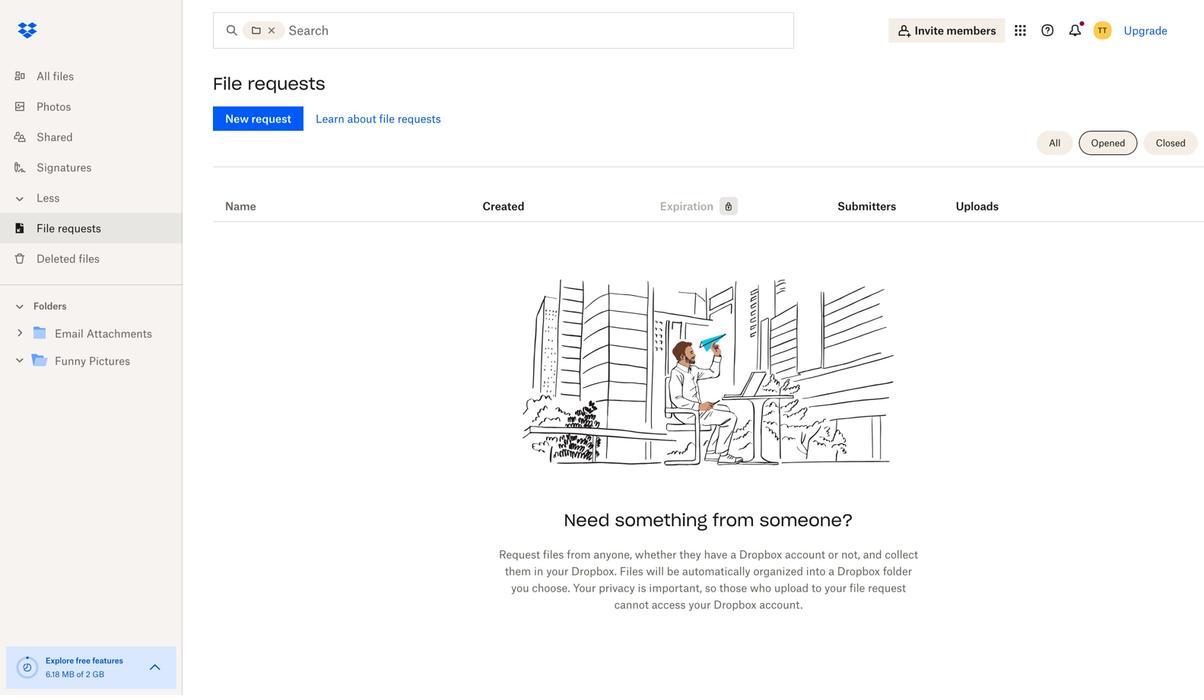 Task type: vqa. For each thing, say whether or not it's contained in the screenshot.
found.
no



Task type: describe. For each thing, give the bounding box(es) containing it.
request
[[499, 548, 540, 561]]

quota usage element
[[15, 656, 40, 680]]

learn about file requests link
[[316, 112, 441, 125]]

invite members button
[[889, 18, 1006, 43]]

folder
[[883, 565, 912, 578]]

row containing name
[[213, 173, 1204, 222]]

who
[[750, 582, 772, 595]]

2 column header from the left
[[956, 179, 1017, 215]]

0 vertical spatial dropbox
[[739, 548, 782, 561]]

learn
[[316, 112, 345, 125]]

free
[[76, 656, 91, 666]]

file inside 'request files from anyone, whether they have a dropbox account or not, and collect them in your dropbox. files will be automatically organized into a dropbox folder you choose. your privacy is important, so those who upload to your file request cannot access your dropbox account.'
[[850, 582, 865, 595]]

dropbox.
[[572, 565, 617, 578]]

1 horizontal spatial requests
[[248, 73, 325, 94]]

have
[[704, 548, 728, 561]]

deleted
[[37, 252, 76, 265]]

upgrade
[[1124, 24, 1168, 37]]

new
[[225, 112, 249, 125]]

tt button
[[1091, 18, 1115, 43]]

cannot
[[614, 598, 649, 611]]

files for all
[[53, 70, 74, 83]]

1 vertical spatial requests
[[398, 112, 441, 125]]

file inside file requests link
[[37, 222, 55, 235]]

files
[[620, 565, 644, 578]]

access
[[652, 598, 686, 611]]

list containing all files
[[0, 52, 183, 285]]

members
[[947, 24, 996, 37]]

not,
[[842, 548, 861, 561]]

files for deleted
[[79, 252, 100, 265]]

deleted files link
[[12, 243, 183, 274]]

upgrade link
[[1124, 24, 1168, 37]]

something
[[615, 510, 707, 531]]

features
[[92, 656, 123, 666]]

organized
[[754, 565, 803, 578]]

in
[[534, 565, 544, 578]]

1 horizontal spatial file requests
[[213, 73, 325, 94]]

email
[[55, 327, 84, 340]]

and
[[863, 548, 882, 561]]

all button
[[1037, 131, 1073, 155]]

opened button
[[1079, 131, 1138, 155]]

folders button
[[0, 294, 183, 317]]

those
[[720, 582, 747, 595]]

gb
[[92, 670, 104, 679]]

email attachments
[[55, 327, 152, 340]]

photos link
[[12, 91, 183, 122]]

is
[[638, 582, 646, 595]]

explore
[[46, 656, 74, 666]]

request inside 'request files from anyone, whether they have a dropbox account or not, and collect them in your dropbox. files will be automatically organized into a dropbox folder you choose. your privacy is important, so those who upload to your file request cannot access your dropbox account.'
[[868, 582, 906, 595]]

all files link
[[12, 61, 183, 91]]

attachments
[[87, 327, 152, 340]]

closed button
[[1144, 131, 1198, 155]]

0 vertical spatial file
[[213, 73, 242, 94]]

new request
[[225, 112, 291, 125]]

funny
[[55, 355, 86, 368]]

2
[[86, 670, 90, 679]]

choose.
[[532, 582, 570, 595]]

from for someone?
[[713, 510, 754, 531]]

file requests list item
[[0, 213, 183, 243]]

deleted files
[[37, 252, 100, 265]]

important,
[[649, 582, 702, 595]]

pictures
[[89, 355, 130, 368]]

new request button
[[213, 107, 304, 131]]

1 vertical spatial dropbox
[[838, 565, 880, 578]]

collect
[[885, 548, 918, 561]]



Task type: locate. For each thing, give the bounding box(es) containing it.
request right new
[[251, 112, 291, 125]]

need
[[564, 510, 610, 531]]

file requests link
[[12, 213, 183, 243]]

files up in
[[543, 548, 564, 561]]

0 horizontal spatial from
[[567, 548, 591, 561]]

request files from anyone, whether they have a dropbox account or not, and collect them in your dropbox. files will be automatically organized into a dropbox folder you choose. your privacy is important, so those who upload to your file request cannot access your dropbox account.
[[499, 548, 918, 611]]

photos
[[37, 100, 71, 113]]

request inside button
[[251, 112, 291, 125]]

request
[[251, 112, 291, 125], [868, 582, 906, 595]]

to
[[812, 582, 822, 595]]

from up have
[[713, 510, 754, 531]]

file requests inside list item
[[37, 222, 101, 235]]

row
[[213, 173, 1204, 222]]

requests
[[248, 73, 325, 94], [398, 112, 441, 125], [58, 222, 101, 235]]

list
[[0, 52, 183, 285]]

files up the 'photos'
[[53, 70, 74, 83]]

whether
[[635, 548, 677, 561]]

all inside button
[[1049, 137, 1061, 149]]

0 horizontal spatial file requests
[[37, 222, 101, 235]]

1 vertical spatial file
[[850, 582, 865, 595]]

file requests up deleted files
[[37, 222, 101, 235]]

explore free features 6.18 mb of 2 gb
[[46, 656, 123, 679]]

1 horizontal spatial all
[[1049, 137, 1061, 149]]

0 horizontal spatial requests
[[58, 222, 101, 235]]

1 vertical spatial from
[[567, 548, 591, 561]]

1 horizontal spatial a
[[829, 565, 835, 578]]

name
[[225, 200, 256, 213]]

account
[[785, 548, 826, 561]]

0 vertical spatial files
[[53, 70, 74, 83]]

be
[[667, 565, 680, 578]]

requests right about
[[398, 112, 441, 125]]

1 vertical spatial your
[[825, 582, 847, 595]]

file requests up new request button
[[213, 73, 325, 94]]

2 vertical spatial dropbox
[[714, 598, 757, 611]]

file right about
[[379, 112, 395, 125]]

invite
[[915, 24, 944, 37]]

less
[[37, 191, 60, 204]]

file down not, on the right bottom
[[850, 582, 865, 595]]

shared
[[37, 130, 73, 143]]

mb
[[62, 670, 75, 679]]

0 horizontal spatial file
[[37, 222, 55, 235]]

0 horizontal spatial your
[[546, 565, 569, 578]]

files for request
[[543, 548, 564, 561]]

files inside 'request files from anyone, whether they have a dropbox account or not, and collect them in your dropbox. files will be automatically organized into a dropbox folder you choose. your privacy is important, so those who upload to your file request cannot access your dropbox account.'
[[543, 548, 564, 561]]

tt
[[1098, 25, 1108, 35]]

2 vertical spatial requests
[[58, 222, 101, 235]]

a right have
[[731, 548, 737, 561]]

all up the 'photos'
[[37, 70, 50, 83]]

upload
[[774, 582, 809, 595]]

dropbox image
[[12, 15, 43, 46]]

from inside 'request files from anyone, whether they have a dropbox account or not, and collect them in your dropbox. files will be automatically organized into a dropbox folder you choose. your privacy is important, so those who upload to your file request cannot access your dropbox account.'
[[567, 548, 591, 561]]

email attachments link
[[30, 324, 170, 344]]

1 vertical spatial file requests
[[37, 222, 101, 235]]

1 vertical spatial file
[[37, 222, 55, 235]]

dropbox down not, on the right bottom
[[838, 565, 880, 578]]

closed
[[1156, 137, 1186, 149]]

0 vertical spatial request
[[251, 112, 291, 125]]

2 horizontal spatial files
[[543, 548, 564, 561]]

0 horizontal spatial files
[[53, 70, 74, 83]]

group
[[0, 317, 183, 386]]

folders
[[33, 301, 67, 312]]

account.
[[760, 598, 803, 611]]

file up new
[[213, 73, 242, 94]]

1 vertical spatial all
[[1049, 137, 1061, 149]]

need something from someone?
[[564, 510, 853, 531]]

file requests
[[213, 73, 325, 94], [37, 222, 101, 235]]

shared link
[[12, 122, 183, 152]]

dropbox down those
[[714, 598, 757, 611]]

column header
[[838, 179, 899, 215], [956, 179, 1017, 215]]

0 vertical spatial all
[[37, 70, 50, 83]]

2 horizontal spatial your
[[825, 582, 847, 595]]

your up the choose.
[[546, 565, 569, 578]]

1 horizontal spatial file
[[213, 73, 242, 94]]

anyone,
[[594, 548, 632, 561]]

1 vertical spatial request
[[868, 582, 906, 595]]

0 vertical spatial from
[[713, 510, 754, 531]]

signatures
[[37, 161, 92, 174]]

all for all files
[[37, 70, 50, 83]]

1 horizontal spatial your
[[689, 598, 711, 611]]

dropbox up "organized"
[[739, 548, 782, 561]]

funny pictures link
[[30, 351, 170, 372]]

0 vertical spatial requests
[[248, 73, 325, 94]]

about
[[347, 112, 376, 125]]

signatures link
[[12, 152, 183, 183]]

1 vertical spatial files
[[79, 252, 100, 265]]

files down file requests list item
[[79, 252, 100, 265]]

0 vertical spatial your
[[546, 565, 569, 578]]

requests inside list item
[[58, 222, 101, 235]]

0 vertical spatial a
[[731, 548, 737, 561]]

someone?
[[760, 510, 853, 531]]

all left opened
[[1049, 137, 1061, 149]]

learn about file requests
[[316, 112, 441, 125]]

from
[[713, 510, 754, 531], [567, 548, 591, 561]]

0 horizontal spatial all
[[37, 70, 50, 83]]

your
[[573, 582, 596, 595]]

0 horizontal spatial file
[[379, 112, 395, 125]]

a
[[731, 548, 737, 561], [829, 565, 835, 578]]

all files
[[37, 70, 74, 83]]

files
[[53, 70, 74, 83], [79, 252, 100, 265], [543, 548, 564, 561]]

files inside all files link
[[53, 70, 74, 83]]

automatically
[[682, 565, 751, 578]]

2 vertical spatial files
[[543, 548, 564, 561]]

from for anyone,
[[567, 548, 591, 561]]

created button
[[483, 197, 525, 215]]

privacy
[[599, 582, 635, 595]]

0 horizontal spatial column header
[[838, 179, 899, 215]]

1 column header from the left
[[838, 179, 899, 215]]

your right 'to'
[[825, 582, 847, 595]]

group containing email attachments
[[0, 317, 183, 386]]

them
[[505, 565, 531, 578]]

request down folder
[[868, 582, 906, 595]]

1 vertical spatial a
[[829, 565, 835, 578]]

into
[[806, 565, 826, 578]]

a right 'into'
[[829, 565, 835, 578]]

file
[[379, 112, 395, 125], [850, 582, 865, 595]]

1 horizontal spatial file
[[850, 582, 865, 595]]

funny pictures
[[55, 355, 130, 368]]

requests up deleted files
[[58, 222, 101, 235]]

less image
[[12, 191, 27, 207]]

all for all
[[1049, 137, 1061, 149]]

requests up new request button
[[248, 73, 325, 94]]

so
[[705, 582, 717, 595]]

file down less
[[37, 222, 55, 235]]

0 horizontal spatial a
[[731, 548, 737, 561]]

1 horizontal spatial column header
[[956, 179, 1017, 215]]

they
[[680, 548, 701, 561]]

Search in folder "Funny Pictures" text field
[[288, 21, 762, 40]]

files inside deleted files link
[[79, 252, 100, 265]]

2 vertical spatial your
[[689, 598, 711, 611]]

invite members
[[915, 24, 996, 37]]

of
[[77, 670, 84, 679]]

all
[[37, 70, 50, 83], [1049, 137, 1061, 149]]

file
[[213, 73, 242, 94], [37, 222, 55, 235]]

or
[[828, 548, 839, 561]]

0 vertical spatial file
[[379, 112, 395, 125]]

0 horizontal spatial request
[[251, 112, 291, 125]]

you
[[511, 582, 529, 595]]

your
[[546, 565, 569, 578], [825, 582, 847, 595], [689, 598, 711, 611]]

1 horizontal spatial request
[[868, 582, 906, 595]]

0 vertical spatial file requests
[[213, 73, 325, 94]]

6.18
[[46, 670, 60, 679]]

opened
[[1091, 137, 1126, 149]]

will
[[646, 565, 664, 578]]

2 horizontal spatial requests
[[398, 112, 441, 125]]

created
[[483, 200, 525, 213]]

1 horizontal spatial files
[[79, 252, 100, 265]]

your down so
[[689, 598, 711, 611]]

pro trial element
[[714, 197, 738, 215]]

from up dropbox.
[[567, 548, 591, 561]]

1 horizontal spatial from
[[713, 510, 754, 531]]



